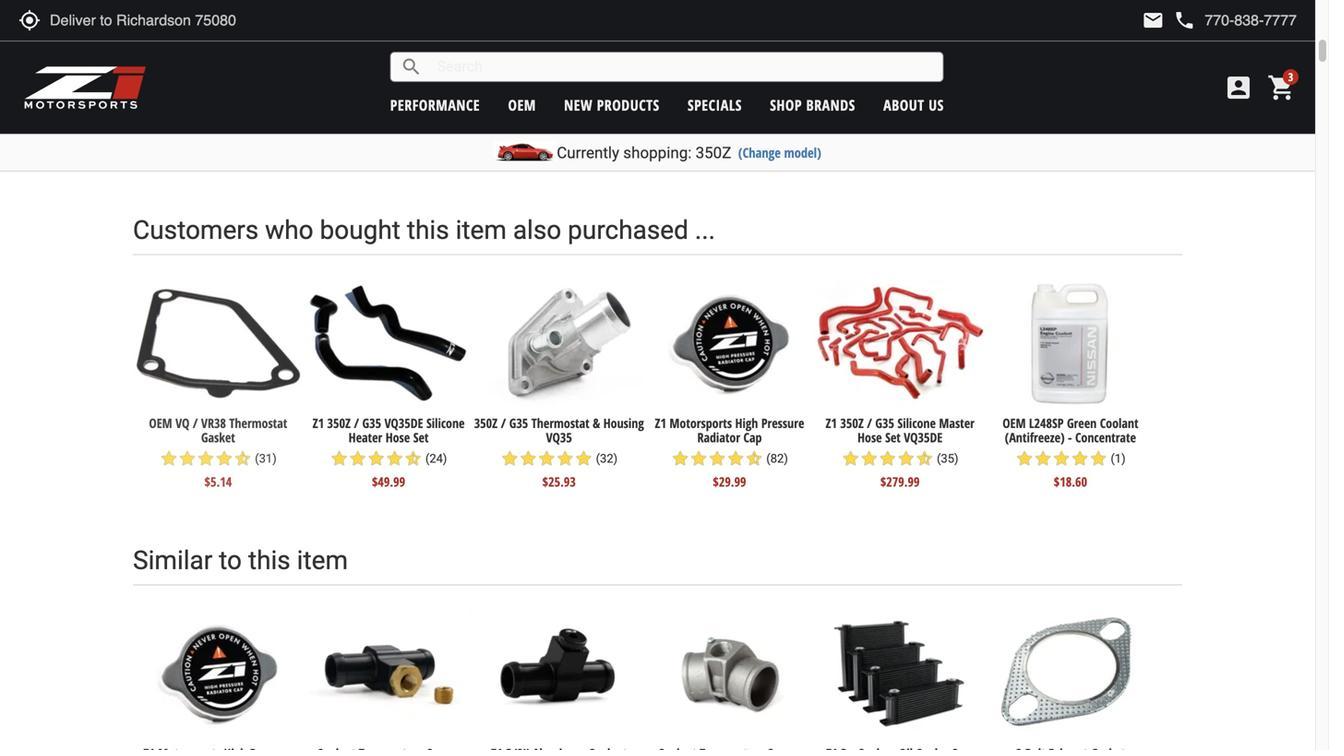 Task type: describe. For each thing, give the bounding box(es) containing it.
similar to this item
[[133, 546, 348, 576]]

shopping:
[[624, 144, 692, 162]]

350z inside 350z / g35 thermostat & housing vq35 star star star star star (32)
[[532, 76, 556, 94]]

$68.06
[[680, 33, 737, 63]]

z1 for star
[[655, 415, 667, 432]]

performance link
[[390, 95, 480, 115]]

(141)
[[261, 123, 289, 137]]

thermostat inside 350z / g35 thermostat & housing vq35 star star star star star (32)
[[590, 76, 648, 94]]

star star star star star (141)
[[165, 121, 289, 139]]

specials link
[[688, 95, 742, 115]]

hose inside z1 350z / g35 vq35de silicone heater hose set star star star star star_half (24) $49.99
[[386, 429, 410, 446]]

2 add from the left
[[476, 27, 522, 74]]

customers who bought this item also purchased ...
[[133, 215, 716, 246]]

/ for star_half
[[414, 76, 419, 94]]

also
[[513, 215, 562, 246]]

0 vertical spatial this
[[407, 215, 449, 246]]

gasket for star_half
[[422, 91, 456, 108]]

add all three to cart
[[680, 83, 802, 103]]

/ for star
[[193, 415, 198, 432]]

star_half inside z1 350z / g35 silicone master hose set vq35de star star star star star_half (35) $279.99
[[916, 450, 934, 468]]

phone link
[[1174, 9, 1297, 31]]

radiator
[[698, 429, 741, 446]]

g35 inside z1 350z / g35 vq35de silicone heater hose set star star star star star_half (24) $49.99
[[362, 415, 381, 432]]

search
[[400, 56, 423, 78]]

shopping_cart link
[[1263, 73, 1297, 102]]

& for 350z / g35 thermostat & housing vq35 star star star star star (32) $25.93
[[593, 415, 600, 432]]

vq35 for 350z / g35 thermostat & housing vq35 star star star star star (32)
[[604, 91, 630, 108]]

heater
[[349, 429, 382, 446]]

set inside z1 350z / g35 vq35de silicone heater hose set star star star star star_half (24) $49.99
[[413, 429, 429, 446]]

vq for star
[[176, 415, 190, 432]]

set inside z1 350z / g35 silicone master hose set vq35de star star star star star_half (35) $279.99
[[886, 429, 901, 446]]

shop brands link
[[770, 95, 856, 115]]

housing for 350z / g35 thermostat & housing vq35 star star star star star (32)
[[560, 91, 601, 108]]

cap
[[744, 429, 762, 446]]

mail
[[1142, 9, 1165, 31]]

g35 inside 350z / g35 thermostat & housing vq35 star star star star star (32)
[[567, 76, 586, 94]]

hose inside z1 350z / g35 silicone master hose set vq35de star star star star star_half (35) $279.99
[[858, 429, 882, 446]]

green
[[1067, 415, 1097, 432]]

-
[[1068, 429, 1072, 446]]

shop brands
[[770, 95, 856, 115]]

Search search field
[[423, 53, 943, 81]]

who
[[265, 215, 314, 246]]

(32) for 350z / g35 thermostat & housing vq35 star star star star star (32)
[[627, 109, 649, 123]]

0 vertical spatial item
[[456, 215, 507, 246]]

products
[[597, 95, 660, 115]]

star_half inside oem vq / vr38 thermostat gasket star star star star star_half (31) $5.14
[[234, 450, 252, 468]]

about
[[884, 95, 925, 115]]

z1 for hose
[[826, 415, 837, 432]]

concentrate
[[1076, 429, 1137, 446]]

mail phone
[[1142, 9, 1196, 31]]

$5.14
[[205, 473, 232, 491]]

new products
[[564, 95, 660, 115]]

350z inside z1 350z / g35 silicone master hose set vq35de star star star star star_half (35) $279.99
[[841, 415, 864, 432]]

(31) inside oem vq / vr38 thermostat gasket star star star star star_half (31) $5.14
[[255, 452, 277, 466]]

about us link
[[884, 95, 944, 115]]

g35 inside z1 350z / g35 silicone master hose set vq35de star star star star star_half (35) $279.99
[[876, 415, 895, 432]]

mail link
[[1142, 9, 1165, 31]]

z1 motorsports logo image
[[23, 65, 147, 111]]

housing for 350z / g35 thermostat & housing vq35 star star star star star (32) $25.93
[[604, 415, 644, 432]]

currently
[[557, 144, 620, 162]]

$18.60
[[1054, 473, 1088, 491]]

to
[[761, 83, 775, 103]]

about us
[[884, 95, 944, 115]]

/ inside 350z / g35 thermostat & housing vq35 star star star star star (32) $25.93
[[501, 415, 506, 432]]

$29.99
[[713, 473, 747, 491]]

oem for oem vq / vr38 thermostat gasket star star star star star_half (31) $5.14
[[149, 415, 172, 432]]

vq35de inside z1 350z / g35 silicone master hose set vq35de star star star star star_half (35) $279.99
[[904, 429, 943, 446]]

thermostat inside oem vq / vr38 thermostat gasket star star star star star_half (31) $5.14
[[229, 415, 287, 432]]

to
[[219, 546, 242, 576]]

oem for oem
[[508, 95, 536, 115]]

0 horizontal spatial this
[[248, 546, 291, 576]]

model)
[[784, 144, 822, 162]]

oem for oem vq / vr38 thermostat gasket star star star_half (31)
[[370, 76, 393, 94]]

z1 350z / g35 silicone master hose set vq35de star star star star star_half (35) $279.99
[[826, 415, 975, 491]]



Task type: vqa. For each thing, say whether or not it's contained in the screenshot.


Task type: locate. For each thing, give the bounding box(es) containing it.
1 horizontal spatial add
[[476, 27, 522, 74]]

1 set from the left
[[413, 429, 429, 446]]

0 vertical spatial &
[[550, 91, 557, 108]]

2 set from the left
[[886, 429, 901, 446]]

0 vertical spatial vq35
[[604, 91, 630, 108]]

us
[[929, 95, 944, 115]]

item left also on the top left of the page
[[456, 215, 507, 246]]

1 horizontal spatial (32)
[[627, 109, 649, 123]]

1 vertical spatial gasket
[[201, 429, 235, 446]]

vq for star_half
[[397, 76, 411, 94]]

vq inside oem vq / vr38 thermostat gasket star star star star star_half (31) $5.14
[[176, 415, 190, 432]]

brands
[[807, 95, 856, 115]]

0 horizontal spatial silicone
[[427, 415, 465, 432]]

1 vertical spatial vq
[[176, 415, 190, 432]]

thermostat inside oem vq / vr38 thermostat gasket star star star_half (31)
[[361, 91, 419, 108]]

z1 left heater
[[313, 415, 324, 432]]

$49.99
[[372, 473, 405, 491]]

1 vertical spatial this
[[248, 546, 291, 576]]

(1)
[[1111, 452, 1126, 466]]

oem inside the oem l248sp green coolant (antifreeze) - concentrate star star star star star (1) $18.60
[[1003, 415, 1026, 432]]

2 z1 from the left
[[655, 415, 667, 432]]

0 horizontal spatial vr38
[[201, 415, 226, 432]]

0 horizontal spatial (32)
[[596, 452, 618, 466]]

/ for set
[[354, 415, 359, 432]]

gasket inside oem vq / vr38 thermostat gasket star star star star star_half (31) $5.14
[[201, 429, 235, 446]]

high
[[735, 415, 758, 432]]

oem l248sp green coolant (antifreeze) - concentrate star star star star star (1) $18.60
[[1003, 415, 1139, 491]]

vq35de
[[385, 415, 423, 432], [904, 429, 943, 446]]

gasket up $5.14
[[201, 429, 235, 446]]

1 horizontal spatial z1
[[655, 415, 667, 432]]

z1 350z / g35 vq35de silicone heater hose set star star star star star_half (24) $49.99
[[313, 415, 465, 491]]

0 vertical spatial vr38
[[422, 76, 447, 94]]

350z
[[532, 76, 556, 94], [696, 144, 732, 162], [327, 415, 351, 432], [474, 415, 498, 432], [841, 415, 864, 432]]

z1 for heater
[[313, 415, 324, 432]]

cart
[[778, 83, 802, 103]]

2 silicone from the left
[[898, 415, 936, 432]]

master
[[939, 415, 975, 432]]

1 vertical spatial housing
[[604, 415, 644, 432]]

g35
[[567, 76, 586, 94], [362, 415, 381, 432], [509, 415, 528, 432], [876, 415, 895, 432]]

hose
[[386, 429, 410, 446], [858, 429, 882, 446]]

0 horizontal spatial item
[[297, 546, 348, 576]]

0 horizontal spatial &
[[550, 91, 557, 108]]

1 horizontal spatial hose
[[858, 429, 882, 446]]

1 z1 from the left
[[313, 415, 324, 432]]

my_location
[[18, 9, 41, 31]]

1 vertical spatial $25.93
[[543, 473, 576, 491]]

this right bought
[[407, 215, 449, 246]]

...
[[695, 215, 716, 246]]

star_half
[[424, 107, 442, 125], [234, 450, 252, 468], [404, 450, 423, 468], [745, 450, 764, 468], [916, 450, 934, 468]]

currently shopping: 350z (change model)
[[557, 144, 822, 162]]

z1
[[313, 415, 324, 432], [655, 415, 667, 432], [826, 415, 837, 432]]

1 horizontal spatial this
[[407, 215, 449, 246]]

hose up $279.99
[[858, 429, 882, 446]]

(31) inside oem vq / vr38 thermostat gasket star star star_half (31)
[[445, 109, 467, 123]]

(change model) link
[[739, 144, 822, 162]]

specials
[[688, 95, 742, 115]]

0 horizontal spatial z1
[[313, 415, 324, 432]]

customers
[[133, 215, 259, 246]]

1 horizontal spatial vr38
[[422, 76, 447, 94]]

1 horizontal spatial vq35de
[[904, 429, 943, 446]]

1 horizontal spatial vq35
[[604, 91, 630, 108]]

1 add from the left
[[295, 27, 341, 74]]

(31)
[[445, 109, 467, 123], [255, 452, 277, 466]]

set up $279.99
[[886, 429, 901, 446]]

1 vertical spatial (31)
[[255, 452, 277, 466]]

& for 350z / g35 thermostat & housing vq35 star star star star star (32)
[[550, 91, 557, 108]]

vq35 inside 350z / g35 thermostat & housing vq35 star star star star star (32)
[[604, 91, 630, 108]]

1 horizontal spatial gasket
[[422, 91, 456, 108]]

hose right heater
[[386, 429, 410, 446]]

thermostat inside 350z / g35 thermostat & housing vq35 star star star star star (32) $25.93
[[532, 415, 590, 432]]

1 vertical spatial vq35
[[546, 429, 572, 446]]

performance
[[390, 95, 480, 115]]

three
[[725, 83, 758, 103]]

coolant
[[1100, 415, 1139, 432]]

vq inside oem vq / vr38 thermostat gasket star star star_half (31)
[[397, 76, 411, 94]]

purchased
[[568, 215, 689, 246]]

housing
[[560, 91, 601, 108], [604, 415, 644, 432]]

1 horizontal spatial &
[[593, 415, 600, 432]]

gasket for star
[[201, 429, 235, 446]]

1 hose from the left
[[386, 429, 410, 446]]

shop
[[770, 95, 802, 115]]

0 horizontal spatial gasket
[[201, 429, 235, 446]]

(24)
[[426, 452, 447, 466]]

350z / g35 thermostat & housing vq35 star star star star star (32) $25.93
[[474, 415, 644, 491]]

this
[[407, 215, 449, 246], [248, 546, 291, 576]]

z1 inside z1 motorsports high pressure radiator cap star star star star star_half (82) $29.99
[[655, 415, 667, 432]]

1 horizontal spatial silicone
[[898, 415, 936, 432]]

/
[[414, 76, 419, 94], [559, 76, 564, 94], [193, 415, 198, 432], [354, 415, 359, 432], [501, 415, 506, 432], [867, 415, 872, 432]]

vq35de up (35)
[[904, 429, 943, 446]]

item right the to on the bottom of the page
[[297, 546, 348, 576]]

/ inside oem vq / vr38 thermostat gasket star star star star star_half (31) $5.14
[[193, 415, 198, 432]]

/ inside z1 350z / g35 vq35de silicone heater hose set star star star star star_half (24) $49.99
[[354, 415, 359, 432]]

new products link
[[564, 95, 660, 115]]

star_half inside z1 350z / g35 vq35de silicone heater hose set star star star star star_half (24) $49.99
[[404, 450, 423, 468]]

z1 inside z1 350z / g35 silicone master hose set vq35de star star star star star_half (35) $279.99
[[826, 415, 837, 432]]

oem inside oem vq / vr38 thermostat gasket star star star star star_half (31) $5.14
[[149, 415, 172, 432]]

g35 inside 350z / g35 thermostat & housing vq35 star star star star star (32) $25.93
[[509, 415, 528, 432]]

this right the to on the bottom of the page
[[248, 546, 291, 576]]

0 vertical spatial housing
[[560, 91, 601, 108]]

vq35de inside z1 350z / g35 vq35de silicone heater hose set star star star star star_half (24) $49.99
[[385, 415, 423, 432]]

pressure
[[762, 415, 805, 432]]

vq35 for 350z / g35 thermostat & housing vq35 star star star star star (32) $25.93
[[546, 429, 572, 446]]

housing inside 350z / g35 thermostat & housing vq35 star star star star star (32)
[[560, 91, 601, 108]]

motorsports
[[670, 415, 732, 432]]

0 vertical spatial (31)
[[445, 109, 467, 123]]

oem
[[370, 76, 393, 94], [508, 95, 536, 115], [149, 415, 172, 432], [1003, 415, 1026, 432]]

all
[[707, 83, 722, 103]]

& inside 350z / g35 thermostat & housing vq35 star star star star star (32)
[[550, 91, 557, 108]]

350z inside 350z / g35 thermostat & housing vq35 star star star star star (32) $25.93
[[474, 415, 498, 432]]

vq
[[397, 76, 411, 94], [176, 415, 190, 432]]

350z / g35 thermostat & housing vq35 star star star star star (32)
[[532, 76, 649, 125]]

z1 left the motorsports
[[655, 415, 667, 432]]

0 horizontal spatial set
[[413, 429, 429, 446]]

/ for vq35de
[[867, 415, 872, 432]]

silicone up (24)
[[427, 415, 465, 432]]

silicone left master
[[898, 415, 936, 432]]

vr38 inside oem vq / vr38 thermostat gasket star star star star star_half (31) $5.14
[[201, 415, 226, 432]]

vq35 inside 350z / g35 thermostat & housing vq35 star star star star star (32) $25.93
[[546, 429, 572, 446]]

z1 motorsports high pressure radiator cap star star star star star_half (82) $29.99
[[655, 415, 805, 491]]

3 z1 from the left
[[826, 415, 837, 432]]

(antifreeze)
[[1005, 429, 1065, 446]]

oem vq / vr38 thermostat gasket star star star_half (31)
[[361, 76, 467, 125]]

1 vertical spatial item
[[297, 546, 348, 576]]

oem vq / vr38 thermostat gasket star star star star star_half (31) $5.14
[[149, 415, 287, 491]]

silicone
[[427, 415, 465, 432], [898, 415, 936, 432]]

& inside 350z / g35 thermostat & housing vq35 star star star star star (32) $25.93
[[593, 415, 600, 432]]

0 horizontal spatial add
[[295, 27, 341, 74]]

/ inside z1 350z / g35 silicone master hose set vq35de star star star star star_half (35) $279.99
[[867, 415, 872, 432]]

0 vertical spatial gasket
[[422, 91, 456, 108]]

silicone inside z1 350z / g35 silicone master hose set vq35de star star star star star_half (35) $279.99
[[898, 415, 936, 432]]

(32) inside 350z / g35 thermostat & housing vq35 star star star star star (32)
[[627, 109, 649, 123]]

1 vertical spatial (32)
[[596, 452, 618, 466]]

vr38 for star
[[201, 415, 226, 432]]

phone
[[1174, 9, 1196, 31]]

1 vertical spatial &
[[593, 415, 600, 432]]

1 horizontal spatial vq
[[397, 76, 411, 94]]

item
[[456, 215, 507, 246], [297, 546, 348, 576]]

gasket
[[422, 91, 456, 108], [201, 429, 235, 446]]

1 vertical spatial vr38
[[201, 415, 226, 432]]

(82)
[[767, 452, 788, 466]]

0 horizontal spatial housing
[[560, 91, 601, 108]]

$279.99
[[881, 473, 920, 491]]

similar
[[133, 546, 213, 576]]

l248sp
[[1029, 415, 1064, 432]]

star_half inside oem vq / vr38 thermostat gasket star star star_half (31)
[[424, 107, 442, 125]]

star_half inside z1 motorsports high pressure radiator cap star star star star star_half (82) $29.99
[[745, 450, 764, 468]]

z1 right pressure at the bottom right of page
[[826, 415, 837, 432]]

vq35de right heater
[[385, 415, 423, 432]]

oem inside oem vq / vr38 thermostat gasket star star star_half (31)
[[370, 76, 393, 94]]

2 hose from the left
[[858, 429, 882, 446]]

vr38 inside oem vq / vr38 thermostat gasket star star star_half (31)
[[422, 76, 447, 94]]

/ inside oem vq / vr38 thermostat gasket star star star_half (31)
[[414, 76, 419, 94]]

add
[[680, 83, 703, 103]]

1 horizontal spatial set
[[886, 429, 901, 446]]

1 horizontal spatial housing
[[604, 415, 644, 432]]

gasket inside oem vq / vr38 thermostat gasket star star star_half (31)
[[422, 91, 456, 108]]

2 horizontal spatial z1
[[826, 415, 837, 432]]

vr38 up $5.14
[[201, 415, 226, 432]]

vr38
[[422, 76, 447, 94], [201, 415, 226, 432]]

(32) for 350z / g35 thermostat & housing vq35 star star star star star (32) $25.93
[[596, 452, 618, 466]]

/ inside 350z / g35 thermostat & housing vq35 star star star star star (32)
[[559, 76, 564, 94]]

thermostat
[[590, 76, 648, 94], [361, 91, 419, 108], [229, 415, 287, 432], [532, 415, 590, 432]]

oem for oem l248sp green coolant (antifreeze) - concentrate star star star star star (1) $18.60
[[1003, 415, 1026, 432]]

0 horizontal spatial hose
[[386, 429, 410, 446]]

set up (24)
[[413, 429, 429, 446]]

housing inside 350z / g35 thermostat & housing vq35 star star star star star (32) $25.93
[[604, 415, 644, 432]]

0 horizontal spatial (31)
[[255, 452, 277, 466]]

z1 inside z1 350z / g35 vq35de silicone heater hose set star star star star star_half (24) $49.99
[[313, 415, 324, 432]]

account_box
[[1224, 73, 1254, 102]]

bought
[[320, 215, 401, 246]]

$25.93 inside 350z / g35 thermostat & housing vq35 star star star star star (32) $25.93
[[543, 473, 576, 491]]

(32) inside 350z / g35 thermostat & housing vq35 star star star star star (32) $25.93
[[596, 452, 618, 466]]

oem link
[[508, 95, 536, 115]]

star
[[387, 107, 405, 125], [405, 107, 424, 125], [532, 107, 550, 125], [550, 107, 568, 125], [568, 107, 587, 125], [587, 107, 605, 125], [605, 107, 624, 125], [165, 121, 184, 139], [184, 121, 202, 139], [202, 121, 221, 139], [221, 121, 239, 139], [239, 121, 258, 139], [160, 450, 178, 468], [178, 450, 197, 468], [197, 450, 215, 468], [215, 450, 234, 468], [330, 450, 349, 468], [349, 450, 367, 468], [367, 450, 386, 468], [386, 450, 404, 468], [501, 450, 519, 468], [519, 450, 538, 468], [538, 450, 556, 468], [556, 450, 575, 468], [575, 450, 593, 468], [671, 450, 690, 468], [690, 450, 708, 468], [708, 450, 727, 468], [727, 450, 745, 468], [842, 450, 860, 468], [860, 450, 879, 468], [879, 450, 897, 468], [897, 450, 916, 468], [1016, 450, 1034, 468], [1034, 450, 1053, 468], [1053, 450, 1071, 468], [1071, 450, 1090, 468], [1090, 450, 1108, 468]]

vr38 for star_half
[[422, 76, 447, 94]]

gasket down search
[[422, 91, 456, 108]]

0 horizontal spatial vq35de
[[385, 415, 423, 432]]

account_box link
[[1220, 73, 1258, 102]]

&
[[550, 91, 557, 108], [593, 415, 600, 432]]

350z inside z1 350z / g35 vq35de silicone heater hose set star star star star star_half (24) $49.99
[[327, 415, 351, 432]]

vq35
[[604, 91, 630, 108], [546, 429, 572, 446]]

vr38 up performance "link"
[[422, 76, 447, 94]]

1 horizontal spatial item
[[456, 215, 507, 246]]

shopping_cart
[[1268, 73, 1297, 102]]

new
[[564, 95, 593, 115]]

0 horizontal spatial vq35
[[546, 429, 572, 446]]

silicone inside z1 350z / g35 vq35de silicone heater hose set star star star star star_half (24) $49.99
[[427, 415, 465, 432]]

(35)
[[937, 452, 959, 466]]

0 vertical spatial vq
[[397, 76, 411, 94]]

(change
[[739, 144, 781, 162]]

$25.93
[[576, 144, 609, 162], [543, 473, 576, 491]]

0 vertical spatial $25.93
[[576, 144, 609, 162]]

1 silicone from the left
[[427, 415, 465, 432]]

0 horizontal spatial vq
[[176, 415, 190, 432]]

1 horizontal spatial (31)
[[445, 109, 467, 123]]

(32)
[[627, 109, 649, 123], [596, 452, 618, 466]]

0 vertical spatial (32)
[[627, 109, 649, 123]]



